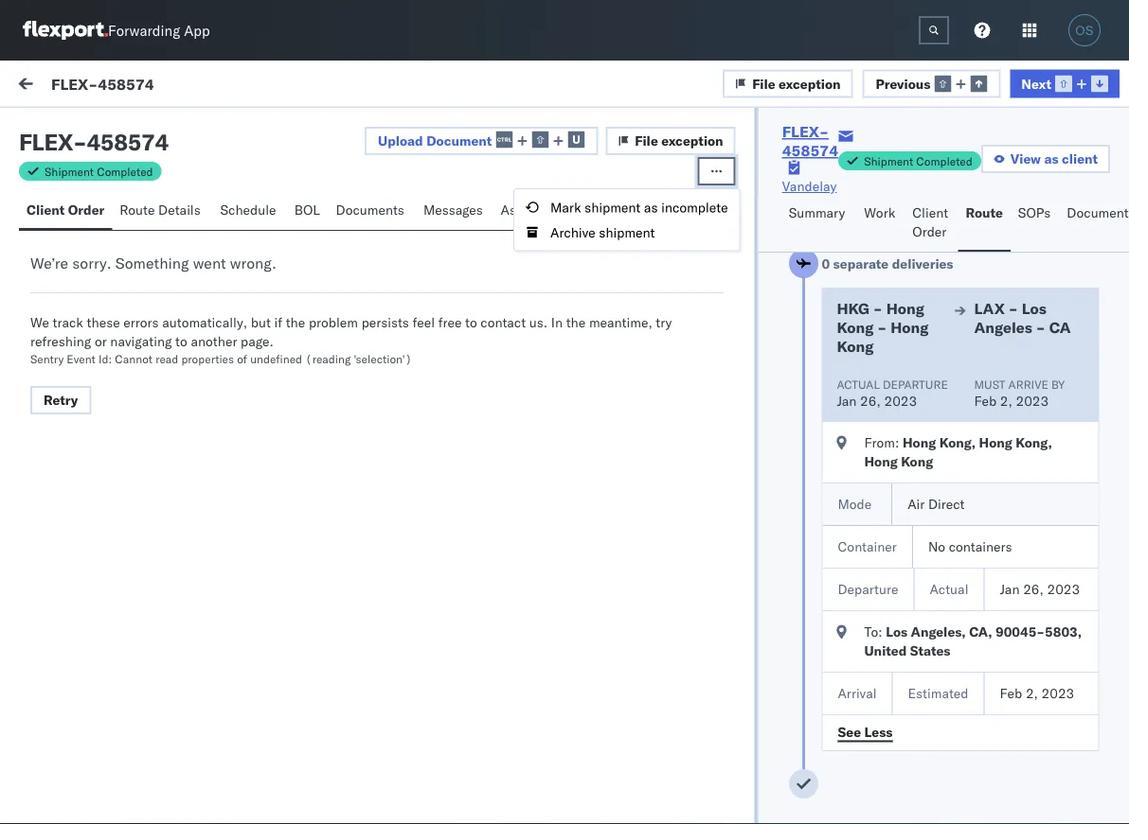 Task type: locate. For each thing, give the bounding box(es) containing it.
0 horizontal spatial shipment
[[45, 164, 94, 179]]

resize handle column header for related work item/shipment
[[1081, 158, 1103, 825]]

kong, down must arrive by feb 2, 2023
[[1015, 435, 1052, 451]]

0 horizontal spatial to
[[175, 333, 187, 350]]

0 horizontal spatial 2,
[[1000, 393, 1012, 410]]

0 horizontal spatial (0)
[[84, 120, 108, 137]]

1 horizontal spatial order
[[912, 224, 947, 240]]

incomplete
[[661, 199, 728, 216]]

external (0) button
[[23, 112, 119, 149]]

the
[[286, 314, 305, 331], [566, 314, 586, 331]]

4 resize handle column header from the left
[[1081, 158, 1103, 825]]

j up track
[[65, 292, 68, 304]]

1 z from the top
[[68, 207, 74, 219]]

2, down "90045-"
[[1025, 686, 1038, 702]]

0 horizontal spatial file
[[635, 133, 658, 149]]

2 j z from the top
[[65, 292, 74, 304]]

0 horizontal spatial as
[[644, 199, 658, 216]]

previous
[[876, 75, 930, 92]]

actual for actual departure jan 26, 2023
[[836, 377, 879, 392]]

documents down client
[[1067, 205, 1129, 221]]

client order
[[27, 202, 104, 218], [912, 205, 948, 240]]

am for 12:36
[[516, 220, 537, 237]]

1 20, from the top
[[411, 220, 432, 237]]

external (0)
[[30, 120, 108, 137]]

(0) right external
[[84, 120, 108, 137]]

client order for left the client order button
[[27, 202, 104, 218]]

actual departure jan 26, 2023
[[836, 377, 947, 410]]

0 horizontal spatial client order button
[[19, 193, 112, 230]]

26, inside actual departure jan 26, 2023
[[860, 393, 880, 410]]

1 horizontal spatial los
[[1021, 299, 1046, 318]]

flex- right my
[[51, 74, 98, 93]]

work up external (0) at the top left of the page
[[54, 73, 103, 99]]

read
[[155, 352, 178, 366]]

message up internal (0)
[[141, 78, 196, 94]]

20, for dec 20, 2026, 12:35 am pst
[[411, 305, 432, 322]]

0 vertical spatial pst
[[540, 220, 563, 237]]

z up sorry.
[[68, 207, 74, 219]]

1 horizontal spatial client order button
[[905, 196, 958, 252]]

cannot
[[115, 352, 153, 366]]

messages
[[423, 202, 483, 218]]

actual left departure
[[836, 377, 879, 392]]

j z up we're
[[65, 207, 74, 219]]

0 horizontal spatial completed
[[97, 164, 153, 179]]

flexport. image
[[23, 21, 108, 40]]

0 horizontal spatial actual
[[836, 377, 879, 392]]

order up sorry.
[[68, 202, 104, 218]]

completed down flex - 458574
[[97, 164, 153, 179]]

2 dec from the top
[[384, 305, 408, 322]]

flex
[[19, 128, 73, 156]]

1 vertical spatial am
[[516, 305, 537, 322]]

1 vertical spatial jan
[[999, 582, 1019, 598]]

1 vertical spatial 26,
[[1023, 582, 1043, 598]]

route
[[120, 202, 155, 218], [966, 205, 1003, 221]]

ca
[[1049, 318, 1070, 337]]

1 jason-test zhao from the top
[[92, 205, 192, 222]]

documents button right sops
[[1059, 196, 1129, 252]]

1 vertical spatial 2,
[[1025, 686, 1038, 702]]

message button
[[133, 61, 228, 112]]

to up read
[[175, 333, 187, 350]]

upload document button
[[365, 127, 598, 155]]

1 dec from the top
[[384, 220, 408, 237]]

client down related work item/shipment
[[912, 205, 948, 221]]

0 horizontal spatial documents button
[[328, 193, 416, 230]]

as right view
[[1044, 151, 1059, 167]]

0 vertical spatial jan
[[836, 393, 856, 410]]

(0) right internal
[[177, 120, 202, 137]]

meantime,
[[589, 314, 652, 331]]

view
[[1010, 151, 1041, 167]]

pst
[[540, 220, 563, 237], [540, 305, 563, 322]]

work for related
[[913, 164, 937, 179]]

1 vertical spatial los
[[885, 624, 907, 641]]

the right in
[[566, 314, 586, 331]]

work right related
[[913, 164, 937, 179]]

4 test from the top
[[134, 802, 159, 818]]

shipment up the archive shipment
[[585, 199, 641, 216]]

2023 down arrive in the right top of the page
[[1015, 393, 1048, 410]]

kong down separate
[[836, 318, 873, 337]]

20, left free
[[411, 305, 432, 322]]

arrival
[[837, 686, 876, 702]]

archive
[[550, 224, 595, 241]]

1 (0) from the left
[[84, 120, 108, 137]]

test
[[134, 205, 159, 222], [134, 290, 159, 307], [134, 376, 159, 392], [134, 802, 159, 818]]

sentry
[[30, 352, 64, 366]]

1 pst from the top
[[540, 220, 563, 237]]

1 vertical spatial work
[[913, 164, 937, 179]]

previous button
[[862, 69, 1001, 98]]

0 vertical spatial ttt
[[57, 238, 71, 254]]

deliveries
[[891, 256, 953, 272]]

1 vertical spatial dec
[[384, 305, 408, 322]]

documents for the leftmost documents 'button'
[[336, 202, 404, 218]]

dec 20, 2026, 12:35 am pst
[[384, 305, 563, 322]]

2023 down departure
[[884, 393, 917, 410]]

1 resize handle column header from the left
[[353, 158, 375, 825]]

0 horizontal spatial feb
[[974, 393, 996, 410]]

1 vertical spatial message
[[59, 164, 104, 179]]

1 horizontal spatial client
[[912, 205, 948, 221]]

shipment up work
[[864, 154, 913, 168]]

2 vertical spatial z
[[68, 378, 74, 390]]

2026, down messages
[[435, 220, 472, 237]]

hong up departure
[[890, 318, 928, 337]]

message
[[141, 78, 196, 94], [59, 164, 104, 179]]

containers
[[948, 539, 1012, 556]]

12:36
[[475, 220, 512, 237]]

jason-test zhao
[[92, 205, 192, 222], [92, 290, 192, 307], [92, 376, 192, 392], [92, 802, 192, 818]]

1 the from the left
[[286, 314, 305, 331]]

shipment completed down flex - 458574
[[45, 164, 153, 179]]

dec left feel
[[384, 305, 408, 322]]

1 horizontal spatial file exception
[[752, 75, 841, 92]]

j z up retry
[[65, 378, 74, 390]]

2023
[[884, 393, 917, 410], [1015, 393, 1048, 410], [1047, 582, 1080, 598], [1041, 686, 1074, 702]]

1 horizontal spatial 26,
[[1023, 582, 1043, 598]]

2 20, from the top
[[411, 305, 432, 322]]

20, down messages
[[411, 220, 432, 237]]

j up retry
[[65, 378, 68, 390]]

route inside 'button'
[[120, 202, 155, 218]]

test inside button
[[134, 802, 159, 818]]

as down category
[[644, 199, 658, 216]]

resize handle column header
[[353, 158, 375, 825], [595, 158, 618, 825], [838, 158, 861, 825], [1081, 158, 1103, 825]]

1 am from the top
[[516, 220, 537, 237]]

flex- 458574 down angeles,
[[869, 646, 958, 663]]

2, down must
[[1000, 393, 1012, 410]]

(0) for internal (0)
[[177, 120, 202, 137]]

0 vertical spatial feb
[[974, 393, 996, 410]]

kong up air
[[900, 454, 933, 470]]

26,
[[860, 393, 880, 410], [1023, 582, 1043, 598]]

j up we're
[[65, 207, 68, 219]]

0 horizontal spatial documents
[[336, 202, 404, 218]]

related work item/shipment
[[870, 164, 1018, 179]]

1 horizontal spatial client order
[[912, 205, 948, 240]]

0 vertical spatial order
[[68, 202, 104, 218]]

0 vertical spatial 2,
[[1000, 393, 1012, 410]]

1 2026, from the top
[[435, 220, 472, 237]]

1 vertical spatial actual
[[929, 582, 968, 598]]

dec left messages button on the top
[[384, 220, 408, 237]]

free
[[438, 314, 462, 331]]

hkg
[[836, 299, 869, 318]]

2 am from the top
[[516, 305, 537, 322]]

jan down hkg - hong kong - hong kong
[[836, 393, 856, 410]]

j for dec 20, 2026, 12:36 am pst
[[65, 207, 68, 219]]

1 horizontal spatial work
[[913, 164, 937, 179]]

client order up we're
[[27, 202, 104, 218]]

0 horizontal spatial los
[[885, 624, 907, 641]]

mark
[[550, 199, 581, 216]]

flex- 458574
[[782, 122, 838, 160], [869, 220, 958, 237], [869, 305, 958, 322], [869, 391, 958, 407], [869, 476, 958, 493], [869, 561, 958, 578], [869, 646, 958, 663], [869, 732, 958, 748]]

exception
[[779, 75, 841, 92], [661, 133, 723, 149]]

ttt for dec 20, 2026, 12:35 am pst
[[57, 323, 71, 340]]

flex- up vandelay
[[782, 122, 829, 141]]

2 kong, from the left
[[1015, 435, 1052, 451]]

1 horizontal spatial message
[[141, 78, 196, 94]]

None text field
[[919, 16, 949, 45]]

2 j from the top
[[65, 292, 68, 304]]

hong down deliveries
[[886, 299, 924, 318]]

2 vertical spatial j z
[[65, 378, 74, 390]]

0 horizontal spatial client
[[27, 202, 65, 218]]

am down assignees
[[516, 220, 537, 237]]

shipment completed up work
[[864, 154, 973, 168]]

page.
[[241, 333, 274, 350]]

0 vertical spatial dec
[[384, 220, 408, 237]]

client order up deliveries
[[912, 205, 948, 240]]

as inside button
[[1044, 151, 1059, 167]]

mark shipment as incomplete
[[550, 199, 728, 216]]

ttt right 'we'
[[57, 323, 71, 340]]

0 vertical spatial message
[[141, 78, 196, 94]]

z up track
[[68, 292, 74, 304]]

1 horizontal spatial the
[[566, 314, 586, 331]]

0 vertical spatial to
[[465, 314, 477, 331]]

4 zhao from the top
[[163, 802, 192, 818]]

1 horizontal spatial shipment completed
[[864, 154, 973, 168]]

1 vertical spatial 2026,
[[435, 305, 472, 322]]

1 ttt from the top
[[57, 238, 71, 254]]

0 vertical spatial exception
[[779, 75, 841, 92]]

0 vertical spatial am
[[516, 220, 537, 237]]

jason-test zhao inside jason-test zhao button
[[92, 802, 192, 818]]

2 jason-test zhao from the top
[[92, 290, 192, 307]]

the right if
[[286, 314, 305, 331]]

feel
[[412, 314, 435, 331]]

shipment down the mark shipment as incomplete
[[599, 224, 655, 241]]

file
[[752, 75, 775, 92], [635, 133, 658, 149]]

0 vertical spatial 26,
[[860, 393, 880, 410]]

hong
[[886, 299, 924, 318], [890, 318, 928, 337], [902, 435, 936, 451], [979, 435, 1012, 451], [864, 454, 897, 470]]

2026, for 12:35
[[435, 305, 472, 322]]

actual
[[836, 377, 879, 392], [929, 582, 968, 598]]

3 resize handle column header from the left
[[838, 158, 861, 825]]

jan 26, 2023
[[999, 582, 1080, 598]]

hong right "from:"
[[902, 435, 936, 451]]

united
[[864, 643, 906, 660]]

2 pst from the top
[[540, 305, 563, 322]]

route inside button
[[966, 205, 1003, 221]]

1 vertical spatial j
[[65, 292, 68, 304]]

order up deliveries
[[912, 224, 947, 240]]

document
[[426, 132, 492, 149]]

1 horizontal spatial actual
[[929, 582, 968, 598]]

1 horizontal spatial kong,
[[1015, 435, 1052, 451]]

0 vertical spatial z
[[68, 207, 74, 219]]

1 vertical spatial file
[[635, 133, 658, 149]]

los inside lax - los angeles - ca
[[1021, 299, 1046, 318]]

4 jason-test zhao from the top
[[92, 802, 192, 818]]

j z up track
[[65, 292, 74, 304]]

0
[[821, 256, 829, 272]]

flex- up "from:"
[[869, 391, 909, 407]]

completed right related
[[916, 154, 973, 168]]

documents button
[[328, 193, 416, 230], [1059, 196, 1129, 252]]

1 horizontal spatial (0)
[[177, 120, 202, 137]]

j z
[[65, 207, 74, 219], [65, 292, 74, 304], [65, 378, 74, 390]]

order for the client order button to the right
[[912, 224, 947, 240]]

z for dec 20, 2026, 12:35 am pst
[[68, 292, 74, 304]]

these
[[87, 314, 120, 331]]

kong down the hkg
[[836, 337, 873, 356]]

bol button
[[287, 193, 328, 230]]

los up "united"
[[885, 624, 907, 641]]

actual up angeles,
[[929, 582, 968, 598]]

0 vertical spatial shipment
[[585, 199, 641, 216]]

jan
[[836, 393, 856, 410], [999, 582, 1019, 598]]

0 horizontal spatial client order
[[27, 202, 104, 218]]

something
[[115, 254, 189, 273]]

1 horizontal spatial file
[[752, 75, 775, 92]]

1 horizontal spatial exception
[[779, 75, 841, 92]]

am
[[516, 220, 537, 237], [516, 305, 537, 322]]

documents right "bol" button
[[336, 202, 404, 218]]

0 vertical spatial j
[[65, 207, 68, 219]]

1 horizontal spatial as
[[1044, 151, 1059, 167]]

1 vertical spatial pst
[[540, 305, 563, 322]]

file exception button
[[723, 69, 853, 98], [723, 69, 853, 98], [605, 127, 736, 155], [605, 127, 736, 155]]

1 vertical spatial j z
[[65, 292, 74, 304]]

1 horizontal spatial 2,
[[1025, 686, 1038, 702]]

next
[[1021, 75, 1051, 92]]

0 horizontal spatial 26,
[[860, 393, 880, 410]]

z up retry
[[68, 378, 74, 390]]

0 vertical spatial 2026,
[[435, 220, 472, 237]]

1 horizontal spatial route
[[966, 205, 1003, 221]]

by
[[1051, 377, 1064, 392]]

message down flex - 458574
[[59, 164, 104, 179]]

hong down must arrive by feb 2, 2023
[[979, 435, 1012, 451]]

1 vertical spatial to
[[175, 333, 187, 350]]

persists
[[361, 314, 409, 331]]

flex- up 0 separate deliveries
[[869, 220, 909, 237]]

flex- right see
[[869, 732, 909, 748]]

but
[[251, 314, 271, 331]]

1 j z from the top
[[65, 207, 74, 219]]

458574
[[98, 74, 154, 93], [87, 128, 168, 156], [782, 141, 838, 160], [909, 220, 958, 237], [909, 305, 958, 322], [909, 391, 958, 407], [909, 476, 958, 493], [909, 561, 958, 578], [909, 646, 958, 663], [909, 732, 958, 748]]

2 z from the top
[[68, 292, 74, 304]]

client order button up deliveries
[[905, 196, 958, 252]]

flex- 458574 up air
[[869, 476, 958, 493]]

26, up "from:"
[[860, 393, 880, 410]]

must arrive by feb 2, 2023
[[974, 377, 1064, 410]]

route down item/shipment
[[966, 205, 1003, 221]]

client order for the client order button to the right
[[912, 205, 948, 240]]

2023 inside must arrive by feb 2, 2023
[[1015, 393, 1048, 410]]

1 vertical spatial order
[[912, 224, 947, 240]]

2, inside must arrive by feb 2, 2023
[[1000, 393, 1012, 410]]

direct
[[928, 496, 964, 513]]

lax - los angeles - ca
[[974, 299, 1070, 337]]

1 horizontal spatial to
[[465, 314, 477, 331]]

file exception up flex- 458574 link
[[752, 75, 841, 92]]

feb down must
[[974, 393, 996, 410]]

0 horizontal spatial exception
[[661, 133, 723, 149]]

12:35
[[475, 305, 512, 322]]

2,
[[1000, 393, 1012, 410], [1025, 686, 1038, 702]]

2026, right feel
[[435, 305, 472, 322]]

1 j from the top
[[65, 207, 68, 219]]

1 vertical spatial z
[[68, 292, 74, 304]]

flex- down to:
[[869, 646, 909, 663]]

pst right contact
[[540, 305, 563, 322]]

j z for dec 20, 2026, 12:36 am pst
[[65, 207, 74, 219]]

route details button
[[112, 193, 213, 230]]

los left ca
[[1021, 299, 1046, 318]]

exception up flex- 458574 link
[[779, 75, 841, 92]]

0 horizontal spatial order
[[68, 202, 104, 218]]

order for left the client order button
[[68, 202, 104, 218]]

0 horizontal spatial shipment completed
[[45, 164, 153, 179]]

or
[[95, 333, 107, 350]]

pst down mark at the top of page
[[540, 220, 563, 237]]

flex- 458574 down estimated
[[869, 732, 958, 748]]

1 horizontal spatial documents
[[1067, 205, 1129, 221]]

0 horizontal spatial kong,
[[939, 435, 975, 451]]

0 horizontal spatial message
[[59, 164, 104, 179]]

client order button up we're
[[19, 193, 112, 230]]

completed
[[916, 154, 973, 168], [97, 164, 153, 179]]

2 2026, from the top
[[435, 305, 472, 322]]

2 vertical spatial j
[[65, 378, 68, 390]]

0 horizontal spatial jan
[[836, 393, 856, 410]]

messages button
[[416, 193, 493, 230]]

file exception up category
[[635, 133, 723, 149]]

feb down "90045-"
[[999, 686, 1022, 702]]

separate
[[833, 256, 888, 272]]

feb
[[974, 393, 996, 410], [999, 686, 1022, 702]]

kong, up direct
[[939, 435, 975, 451]]

undefined
[[250, 352, 302, 366]]

route for route details
[[120, 202, 155, 218]]

dec for dec 20, 2026, 12:35 am pst
[[384, 305, 408, 322]]

am left in
[[516, 305, 537, 322]]

documents
[[336, 202, 404, 218], [1067, 205, 1129, 221]]

26, up "90045-"
[[1023, 582, 1043, 598]]

upload
[[378, 132, 423, 149]]

route left details
[[120, 202, 155, 218]]

actual inside actual departure jan 26, 2023
[[836, 377, 879, 392]]

0 vertical spatial as
[[1044, 151, 1059, 167]]

0 horizontal spatial route
[[120, 202, 155, 218]]

1 vertical spatial exception
[[661, 133, 723, 149]]

2 ttt from the top
[[57, 323, 71, 340]]

0 vertical spatial actual
[[836, 377, 879, 392]]

kong
[[836, 318, 873, 337], [836, 337, 873, 356], [900, 454, 933, 470]]

1 vertical spatial file exception
[[635, 133, 723, 149]]

0 vertical spatial j z
[[65, 207, 74, 219]]

0 horizontal spatial work
[[54, 73, 103, 99]]

related
[[870, 164, 910, 179]]

0 vertical spatial los
[[1021, 299, 1046, 318]]

dec for dec 20, 2026, 12:36 am pst
[[384, 220, 408, 237]]

2 (0) from the left
[[177, 120, 202, 137]]

3 test from the top
[[134, 376, 159, 392]]

shipment down flex
[[45, 164, 94, 179]]

exception up category
[[661, 133, 723, 149]]

1 vertical spatial feb
[[999, 686, 1022, 702]]

1 vertical spatial ttt
[[57, 323, 71, 340]]

kong inside hong kong, hong kong, hong kong
[[900, 454, 933, 470]]

4 jason- from the top
[[92, 802, 134, 818]]

to right free
[[465, 314, 477, 331]]

1 vertical spatial shipment
[[599, 224, 655, 241]]

2 the from the left
[[566, 314, 586, 331]]

documents button right bol
[[328, 193, 416, 230]]

1 vertical spatial 20,
[[411, 305, 432, 322]]

'selection')
[[354, 352, 412, 366]]

client up we're
[[27, 202, 65, 218]]

flex- up air
[[869, 476, 909, 493]]

sops
[[1018, 205, 1051, 221]]



Task type: describe. For each thing, give the bounding box(es) containing it.
air
[[907, 496, 924, 513]]

2 resize handle column header from the left
[[595, 158, 618, 825]]

work button
[[857, 196, 905, 252]]

item/shipment
[[940, 164, 1018, 179]]

estimated
[[907, 686, 968, 702]]

am for 12:35
[[516, 305, 537, 322]]

5803,
[[1044, 624, 1081, 641]]

category
[[628, 164, 674, 179]]

documents for the right documents 'button'
[[1067, 205, 1129, 221]]

(reading
[[305, 352, 351, 366]]

jan inside actual departure jan 26, 2023
[[836, 393, 856, 410]]

3 z from the top
[[68, 378, 74, 390]]

flex- up departure
[[869, 561, 909, 578]]

sorry.
[[72, 254, 111, 273]]

internal
[[127, 120, 173, 137]]

see less
[[837, 724, 892, 741]]

0 horizontal spatial file exception
[[635, 133, 723, 149]]

internal (0)
[[127, 120, 202, 137]]

assignees
[[501, 202, 562, 218]]

1 horizontal spatial feb
[[999, 686, 1022, 702]]

properties
[[181, 352, 234, 366]]

flex- 458574 link
[[782, 122, 838, 160]]

2 test from the top
[[134, 290, 159, 307]]

resize handle column header for category
[[838, 158, 861, 825]]

1 horizontal spatial jan
[[999, 582, 1019, 598]]

hong down "from:"
[[864, 454, 897, 470]]

j z for dec 20, 2026, 12:35 am pst
[[65, 292, 74, 304]]

departure
[[882, 377, 947, 392]]

flex- right the hkg
[[869, 305, 909, 322]]

air direct
[[907, 496, 964, 513]]

id:
[[98, 352, 112, 366]]

mode
[[837, 496, 871, 513]]

wrong.
[[230, 254, 276, 273]]

flex- 458574 down deliveries
[[869, 305, 958, 322]]

1 test from the top
[[134, 205, 159, 222]]

1 horizontal spatial documents button
[[1059, 196, 1129, 252]]

1 kong, from the left
[[939, 435, 975, 451]]

2023 down the 5803, on the bottom of the page
[[1041, 686, 1074, 702]]

us.
[[529, 314, 548, 331]]

flex-458574
[[51, 74, 154, 93]]

work for my
[[54, 73, 103, 99]]

shipment for mark
[[585, 199, 641, 216]]

flex- 458574 up vandelay
[[782, 122, 838, 160]]

went
[[193, 254, 226, 273]]

ca,
[[969, 624, 992, 641]]

pst for dec 20, 2026, 12:36 am pst
[[540, 220, 563, 237]]

90045-
[[995, 624, 1044, 641]]

arrive
[[1008, 377, 1048, 392]]

1 horizontal spatial shipment
[[864, 154, 913, 168]]

internal (0) button
[[119, 112, 212, 149]]

summary
[[789, 205, 845, 221]]

route details
[[120, 202, 201, 218]]

message inside button
[[141, 78, 196, 94]]

2 jason- from the top
[[92, 290, 134, 307]]

automatically,
[[162, 314, 247, 331]]

vandelay link
[[782, 177, 837, 196]]

flex- 458574 up deliveries
[[869, 220, 958, 237]]

(0) for external (0)
[[84, 120, 108, 137]]

los inside "los angeles, ca, 90045-5803, united states"
[[885, 624, 907, 641]]

in
[[551, 314, 563, 331]]

3 jason- from the top
[[92, 376, 134, 392]]

we're sorry. something went wrong.
[[30, 254, 276, 273]]

shipment for archive
[[599, 224, 655, 241]]

forwarding app
[[108, 21, 210, 39]]

retry button
[[30, 386, 91, 415]]

os button
[[1063, 9, 1106, 52]]

flex- inside flex- 458574
[[782, 122, 829, 141]]

actual for actual
[[929, 582, 968, 598]]

no
[[928, 539, 945, 556]]

zhao inside jason-test zhao button
[[163, 802, 192, 818]]

external
[[30, 120, 80, 137]]

1 horizontal spatial completed
[[916, 154, 973, 168]]

1 zhao from the top
[[163, 205, 192, 222]]

states
[[910, 643, 950, 660]]

contact
[[481, 314, 526, 331]]

3 zhao from the top
[[163, 376, 192, 392]]

test msg
[[57, 408, 108, 425]]

another
[[191, 333, 237, 350]]

from:
[[864, 435, 899, 451]]

client for left the client order button
[[27, 202, 65, 218]]

20, for dec 20, 2026, 12:36 am pst
[[411, 220, 432, 237]]

assignees button
[[493, 193, 573, 230]]

track
[[53, 314, 83, 331]]

2023 inside actual departure jan 26, 2023
[[884, 393, 917, 410]]

2023 up the 5803, on the bottom of the page
[[1047, 582, 1080, 598]]

forwarding
[[108, 21, 180, 39]]

j for dec 20, 2026, 12:35 am pst
[[65, 292, 68, 304]]

resize handle column header for message
[[353, 158, 375, 825]]

of
[[237, 352, 247, 366]]

lax
[[974, 299, 1004, 318]]

we're
[[30, 254, 68, 273]]

view as client button
[[981, 145, 1110, 173]]

0 vertical spatial file
[[752, 75, 775, 92]]

3 j z from the top
[[65, 378, 74, 390]]

flex- 458574 up "from:"
[[869, 391, 958, 407]]

try
[[656, 314, 672, 331]]

problem
[[309, 314, 358, 331]]

2026, for 12:36
[[435, 220, 472, 237]]

route button
[[958, 196, 1010, 252]]

less
[[864, 724, 892, 741]]

bol
[[294, 202, 320, 218]]

see
[[837, 724, 861, 741]]

hkg - hong kong - hong kong
[[836, 299, 928, 356]]

container
[[837, 539, 896, 556]]

1 jason- from the top
[[92, 205, 134, 222]]

we track these errors automatically, but if the problem persists feel free to contact us. in the meantime, try refreshing or navigating to another page. sentry event id: cannot read properties of undefined (reading 'selection')
[[30, 314, 672, 366]]

route for route
[[966, 205, 1003, 221]]

jason- inside button
[[92, 802, 134, 818]]

work
[[864, 205, 895, 221]]

event
[[67, 352, 95, 366]]

see less button
[[826, 719, 904, 747]]

os
[[1075, 23, 1094, 37]]

2 zhao from the top
[[163, 290, 192, 307]]

z for dec 20, 2026, 12:36 am pst
[[68, 207, 74, 219]]

navigating
[[110, 333, 172, 350]]

refreshing
[[30, 333, 91, 350]]

pst for dec 20, 2026, 12:35 am pst
[[540, 305, 563, 322]]

client for the client order button to the right
[[912, 205, 948, 221]]

ttt for dec 20, 2026, 12:36 am pst
[[57, 238, 71, 254]]

retry
[[44, 392, 78, 409]]

next button
[[1010, 69, 1120, 98]]

client
[[1062, 151, 1098, 167]]

3 jason-test zhao from the top
[[92, 376, 192, 392]]

feb inside must arrive by feb 2, 2023
[[974, 393, 996, 410]]

flex - 458574
[[19, 128, 168, 156]]

flex- 458574 down no
[[869, 561, 958, 578]]

test
[[57, 408, 80, 425]]

1 vertical spatial as
[[644, 199, 658, 216]]

must
[[974, 377, 1005, 392]]

msg
[[83, 408, 108, 425]]

0 separate deliveries
[[821, 256, 953, 272]]

dec 20, 2026, 12:36 am pst
[[384, 220, 563, 237]]

0 vertical spatial file exception
[[752, 75, 841, 92]]

3 j from the top
[[65, 378, 68, 390]]

angeles
[[974, 318, 1032, 337]]

my work
[[19, 73, 103, 99]]

we
[[30, 314, 49, 331]]

forwarding app link
[[23, 21, 210, 40]]



Task type: vqa. For each thing, say whether or not it's contained in the screenshot.
FLEX-2130387 button
no



